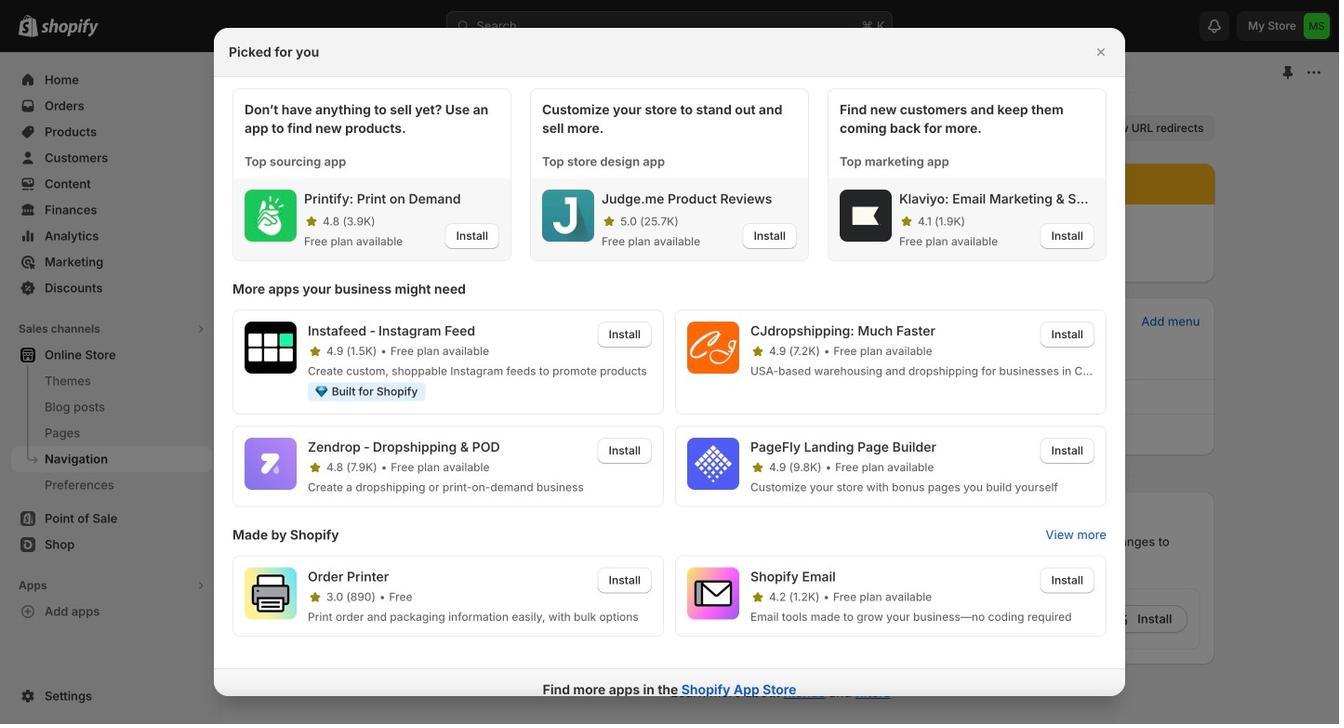 Task type: locate. For each thing, give the bounding box(es) containing it.
built for shopify image
[[315, 386, 328, 398]]

shopify image
[[41, 18, 99, 37]]

dialog
[[0, 28, 1340, 711]]



Task type: vqa. For each thing, say whether or not it's contained in the screenshot.
MY STORE Image
no



Task type: describe. For each thing, give the bounding box(es) containing it.
online store image
[[234, 63, 253, 82]]



